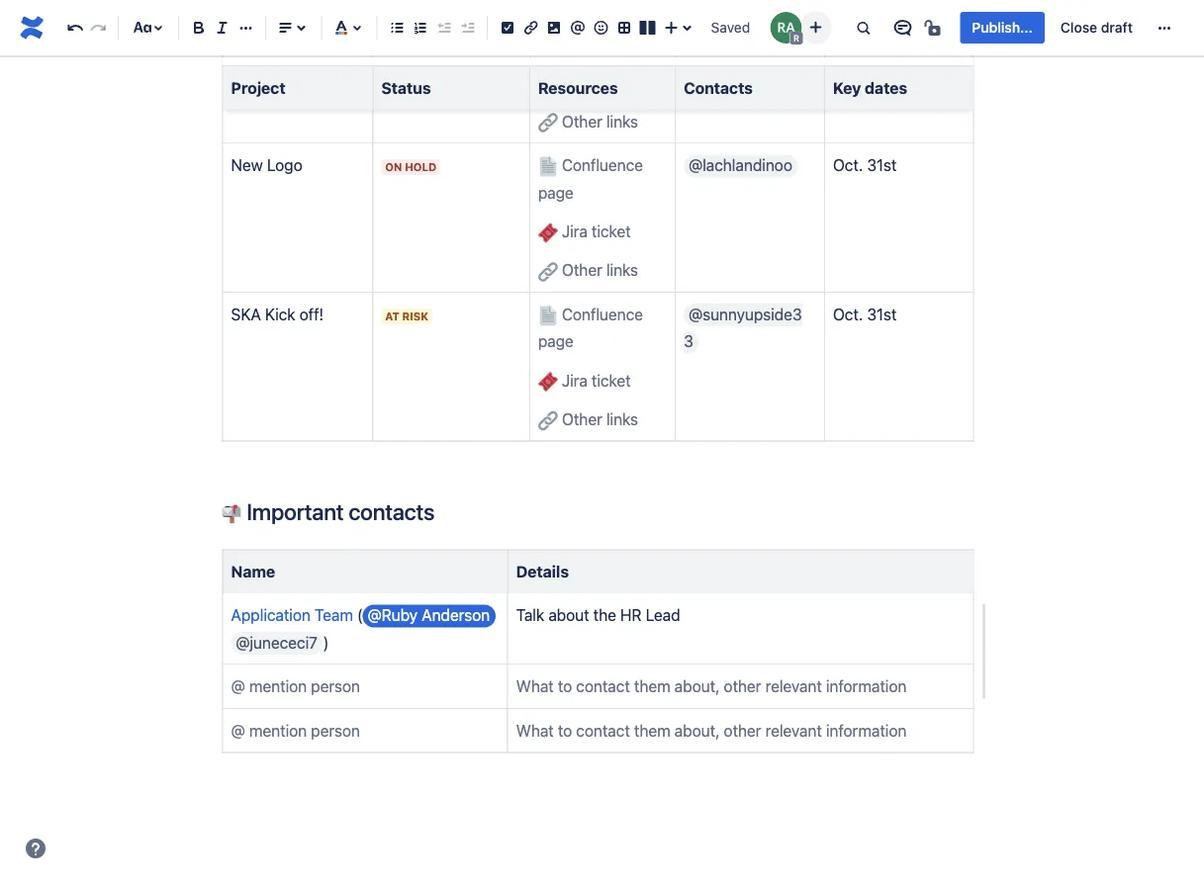 Task type: vqa. For each thing, say whether or not it's contained in the screenshot.
the leftmost Untitled
no



Task type: locate. For each thing, give the bounding box(es) containing it.
ska
[[231, 305, 261, 324]]

@lachlandinoo
[[688, 156, 792, 175]]

find and replace image
[[851, 16, 875, 40]]

action item image
[[496, 16, 519, 40]]

2 31st from the top
[[867, 305, 897, 324]]

link image
[[519, 16, 543, 40]]

3
[[684, 332, 693, 351]]

@junececi7
[[236, 634, 317, 653]]

anderson up contacts
[[684, 34, 752, 53]]

0 vertical spatial oct. 31st
[[833, 156, 897, 175]]

:tickets: image for @sunnyupside3 3
[[538, 373, 558, 392]]

:tickets: image for @lachlandinoo
[[538, 224, 558, 243]]

on hold
[[385, 161, 437, 174]]

1 31st from the top
[[867, 156, 897, 175]]

0 vertical spatial :tickets: image
[[538, 75, 558, 94]]

undo ⌘z image
[[63, 16, 87, 40]]

oct.
[[833, 156, 863, 175], [833, 305, 863, 324]]

0 vertical spatial :link: image
[[538, 263, 558, 282]]

1 horizontal spatial @ruby
[[688, 7, 739, 26]]

oct. for @sunnyupside3 3
[[833, 305, 863, 324]]

dates
[[865, 78, 907, 97]]

oct. for @lachlandinoo
[[833, 156, 863, 175]]

talk
[[516, 607, 544, 626]]

outdent ⇧tab image
[[432, 16, 456, 40]]

1 vertical spatial oct.
[[833, 305, 863, 324]]

:tickets: image
[[538, 75, 558, 94], [538, 373, 558, 392]]

:page_facing_up: image
[[538, 157, 558, 177], [538, 157, 558, 177], [538, 307, 558, 326]]

Main content area, start typing to enter text. text field
[[210, 0, 988, 782]]

1 :tickets: image from the top
[[538, 75, 558, 94]]

1 vertical spatial :link: image
[[538, 412, 558, 432]]

application team ( @ruby anderson @junececi7 )
[[231, 607, 490, 653]]

0 horizontal spatial anderson
[[422, 607, 490, 626]]

text styles image
[[131, 16, 155, 40]]

important contacts
[[242, 499, 435, 526]]

:tickets: image down add image, video, or file in the left of the page
[[538, 75, 558, 94]]

:tickets: image down :page_facing_up: icon
[[538, 373, 558, 392]]

key
[[833, 78, 861, 97]]

oct. 31st for @lachlandinoo
[[833, 156, 897, 175]]

1 vertical spatial 31st
[[867, 305, 897, 324]]

@ruby
[[688, 7, 739, 26], [367, 607, 418, 626]]

the
[[593, 607, 616, 626]]

application
[[231, 607, 311, 626]]

:tickets: image
[[538, 75, 558, 94], [538, 224, 558, 243], [538, 224, 558, 243], [538, 373, 558, 392]]

confluence image
[[16, 12, 47, 44]]

:link: image
[[538, 114, 558, 133], [538, 114, 558, 133], [538, 263, 558, 282], [538, 412, 558, 432]]

redo ⌘⇧z image
[[86, 16, 110, 40]]

oct. 31st
[[833, 156, 897, 175], [833, 305, 897, 324]]

:tickets: image for @ruby anderson
[[538, 75, 558, 94]]

:page_facing_up: image for @lachlandinoo
[[538, 157, 558, 177]]

status
[[381, 78, 431, 97]]

resources
[[538, 78, 618, 97]]

hr
[[620, 607, 642, 626]]

anderson inside application team ( @ruby anderson @junececi7 )
[[422, 607, 490, 626]]

@ruby inside application team ( @ruby anderson @junececi7 )
[[367, 607, 418, 626]]

name
[[231, 563, 275, 582]]

team
[[315, 607, 353, 626]]

publish...
[[972, 19, 1033, 36]]

2 oct. 31st from the top
[[833, 305, 897, 324]]

0 vertical spatial oct.
[[833, 156, 863, 175]]

2 :link: image from the top
[[538, 412, 558, 432]]

0 horizontal spatial @ruby
[[367, 607, 418, 626]]

0 vertical spatial @ruby
[[688, 7, 739, 26]]

1 oct. 31st from the top
[[833, 156, 897, 175]]

1 horizontal spatial anderson
[[684, 34, 752, 53]]

1 vertical spatial oct. 31st
[[833, 305, 897, 324]]

2 :tickets: image from the top
[[538, 373, 558, 392]]

2 oct. from the top
[[833, 305, 863, 324]]

@sunnyupside3
[[688, 305, 802, 324]]

1 vertical spatial :tickets: image
[[538, 373, 558, 392]]

@ruby right layouts image
[[688, 7, 739, 26]]

anderson left talk
[[422, 607, 490, 626]]

1 vertical spatial @ruby
[[367, 607, 418, 626]]

:page_facing_up: image for @sunnyupside3 3
[[538, 307, 558, 326]]

about
[[548, 607, 589, 626]]

more formatting image
[[234, 16, 258, 40]]

:link: image
[[538, 263, 558, 282], [538, 412, 558, 432]]

bold ⌘b image
[[187, 16, 211, 40]]

1 oct. from the top
[[833, 156, 863, 175]]

oct. 31st for @sunnyupside3 3
[[833, 305, 897, 324]]

0 vertical spatial anderson
[[684, 34, 752, 53]]

new
[[231, 156, 263, 175]]

0 vertical spatial 31st
[[867, 156, 897, 175]]

@ruby right (
[[367, 607, 418, 626]]

1 vertical spatial anderson
[[422, 607, 490, 626]]

anderson
[[684, 34, 752, 53], [422, 607, 490, 626]]

:mailbox_with_mail: image
[[222, 505, 242, 525]]

(
[[357, 607, 363, 626]]

saved
[[711, 19, 750, 36]]

more image
[[1153, 16, 1176, 40]]

31st
[[867, 156, 897, 175], [867, 305, 897, 324]]



Task type: describe. For each thing, give the bounding box(es) containing it.
italic ⌘i image
[[210, 16, 234, 40]]

emoji image
[[589, 16, 613, 40]]

invite to edit image
[[804, 15, 828, 39]]

contacts
[[348, 499, 435, 526]]

new logo
[[231, 156, 302, 175]]

)
[[323, 634, 329, 653]]

help image
[[24, 837, 47, 861]]

table image
[[612, 16, 636, 40]]

comment icon image
[[891, 16, 915, 40]]

ruby anderson image
[[770, 12, 802, 44]]

on
[[385, 161, 402, 174]]

layouts image
[[636, 16, 660, 40]]

kick
[[265, 305, 295, 324]]

mention image
[[566, 16, 589, 40]]

31st for @sunnyupside3 3
[[867, 305, 897, 324]]

application team link
[[231, 607, 353, 626]]

close draft
[[1061, 19, 1133, 36]]

important
[[247, 499, 344, 526]]

at risk
[[385, 310, 428, 323]]

:mailbox_with_mail: image
[[222, 505, 242, 525]]

hold
[[405, 161, 437, 174]]

project
[[231, 78, 285, 97]]

logo
[[267, 156, 302, 175]]

:page_facing_up: image
[[538, 307, 558, 326]]

talk about the hr lead
[[516, 607, 680, 626]]

publish... button
[[960, 12, 1045, 44]]

contacts
[[684, 78, 753, 97]]

:tickets: image for @ruby anderson
[[538, 75, 558, 94]]

draft
[[1101, 19, 1133, 36]]

risk
[[402, 310, 428, 323]]

close draft button
[[1049, 12, 1145, 44]]

off!
[[299, 305, 324, 324]]

1 :link: image from the top
[[538, 263, 558, 282]]

lead
[[646, 607, 680, 626]]

confluence image
[[16, 12, 47, 44]]

@ruby inside @ruby anderson
[[688, 7, 739, 26]]

add image, video, or file image
[[542, 16, 566, 40]]

@ruby anderson
[[684, 7, 752, 53]]

at
[[385, 310, 399, 323]]

@sunnyupside3 3
[[684, 305, 802, 351]]

31st for @lachlandinoo
[[867, 156, 897, 175]]

bullet list ⌘⇧8 image
[[385, 16, 409, 40]]

close
[[1061, 19, 1097, 36]]

details
[[516, 563, 569, 582]]

:tickets: image for @sunnyupside3 3
[[538, 373, 558, 392]]

numbered list ⌘⇧7 image
[[409, 16, 432, 40]]

indent tab image
[[455, 16, 479, 40]]

no restrictions image
[[923, 16, 946, 40]]

key dates
[[833, 78, 907, 97]]

align left image
[[274, 16, 297, 40]]

ska kick off!
[[231, 305, 324, 324]]



